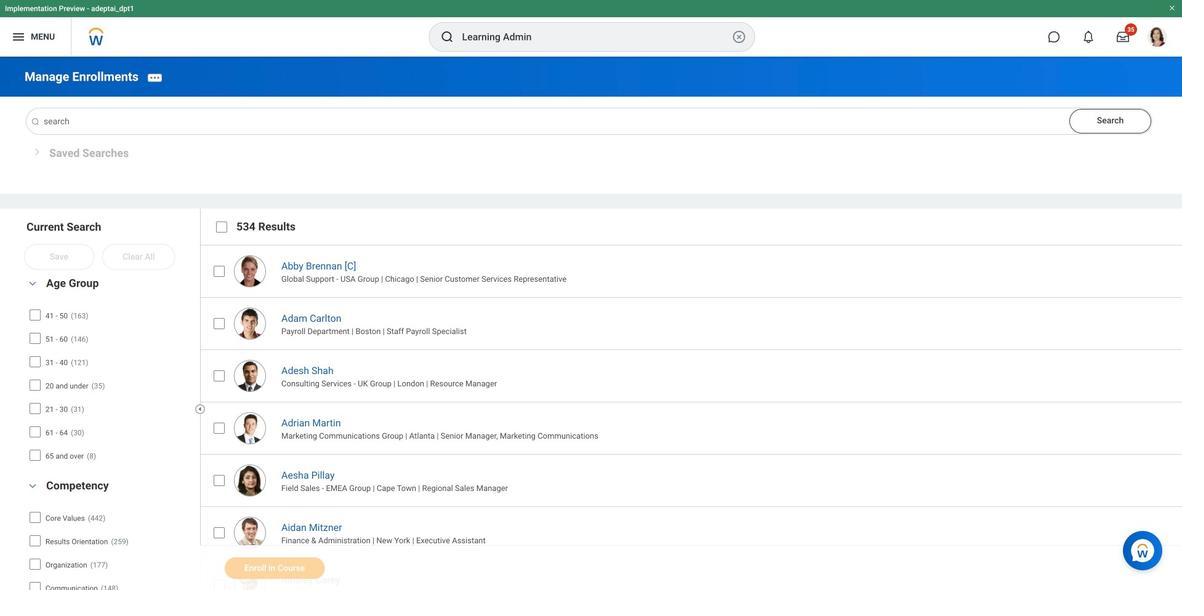 Task type: vqa. For each thing, say whether or not it's contained in the screenshot.
left list
no



Task type: describe. For each thing, give the bounding box(es) containing it.
6 list item from the top
[[200, 507, 1183, 559]]

1 list item from the top
[[200, 245, 1183, 298]]

tree for chevron down icon
[[29, 305, 190, 467]]

3 list item from the top
[[200, 350, 1183, 402]]

2 group from the top
[[25, 478, 194, 591]]

justify image
[[11, 30, 26, 44]]

close environment banner image
[[1169, 4, 1177, 12]]

5 list item from the top
[[200, 455, 1183, 507]]

Search Workday  search field
[[462, 23, 730, 51]]

inbox large image
[[1117, 31, 1130, 43]]

2 list item from the top
[[200, 298, 1183, 350]]



Task type: locate. For each thing, give the bounding box(es) containing it.
chevron down image
[[25, 482, 40, 491]]

filter search field
[[25, 220, 202, 591]]

2 tree from the top
[[29, 508, 190, 591]]

1 tree from the top
[[29, 305, 190, 467]]

chevron down image
[[25, 280, 40, 288]]

1 vertical spatial tree
[[29, 508, 190, 591]]

4 list item from the top
[[200, 402, 1183, 455]]

0 vertical spatial group
[[25, 276, 194, 469]]

search image
[[440, 30, 455, 44]]

tree
[[29, 305, 190, 467], [29, 508, 190, 591]]

main content
[[0, 57, 1183, 591]]

group
[[25, 276, 194, 469], [25, 478, 194, 591]]

1 group from the top
[[25, 276, 194, 469]]

tree for chevron down image
[[29, 508, 190, 591]]

banner
[[0, 0, 1183, 57]]

0 vertical spatial tree
[[29, 305, 190, 467]]

7 list item from the top
[[200, 559, 1183, 591]]

Manage Enrollments text field
[[26, 109, 1153, 134]]

notifications large image
[[1083, 31, 1095, 43]]

search image
[[31, 117, 40, 127]]

list item
[[200, 245, 1183, 298], [200, 298, 1183, 350], [200, 350, 1183, 402], [200, 402, 1183, 455], [200, 455, 1183, 507], [200, 507, 1183, 559], [200, 559, 1183, 591]]

profile logan mcneil image
[[1148, 27, 1168, 49]]

1 vertical spatial group
[[25, 478, 194, 591]]

x circle image
[[732, 30, 747, 44]]

None search field
[[25, 109, 1153, 134]]



